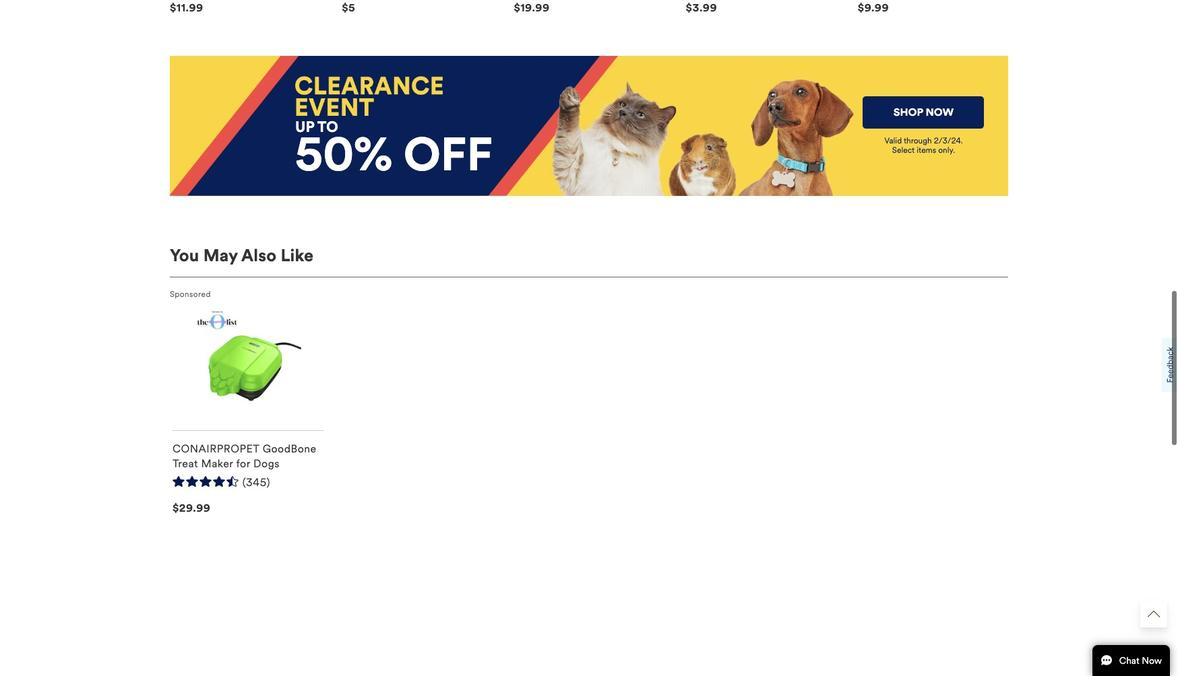 Task type: vqa. For each thing, say whether or not it's contained in the screenshot.
Scroll to Top icon
yes



Task type: describe. For each thing, give the bounding box(es) containing it.
now
[[926, 106, 954, 119]]

sponsored
[[170, 290, 211, 300]]

50%
[[295, 127, 393, 183]]

up to
[[295, 118, 338, 136]]

you may also like
[[170, 246, 314, 266]]

select
[[893, 146, 915, 155]]

scroll to top image
[[1148, 609, 1160, 621]]

50% off
[[295, 127, 493, 183]]

only.
[[939, 146, 956, 155]]

a cat, a gerbil, and a dog. image
[[550, 56, 856, 196]]

you
[[170, 246, 199, 266]]

also
[[241, 246, 277, 266]]

items
[[917, 146, 937, 155]]

valid
[[885, 136, 902, 146]]



Task type: locate. For each thing, give the bounding box(es) containing it.
shop now link
[[863, 97, 985, 129]]

shop now
[[894, 106, 954, 119]]

through
[[904, 136, 932, 146]]

may
[[203, 246, 238, 266]]

up
[[295, 118, 314, 136]]

like
[[281, 246, 314, 266]]

to
[[317, 118, 338, 136]]

off
[[404, 127, 493, 183]]

styled arrow button link
[[1141, 601, 1168, 628]]

2/3/24.
[[934, 136, 963, 146]]

shop
[[894, 106, 924, 119]]

valid through 2/3/24. select items only.
[[885, 136, 963, 155]]

winter clearance. image
[[295, 76, 443, 116]]



